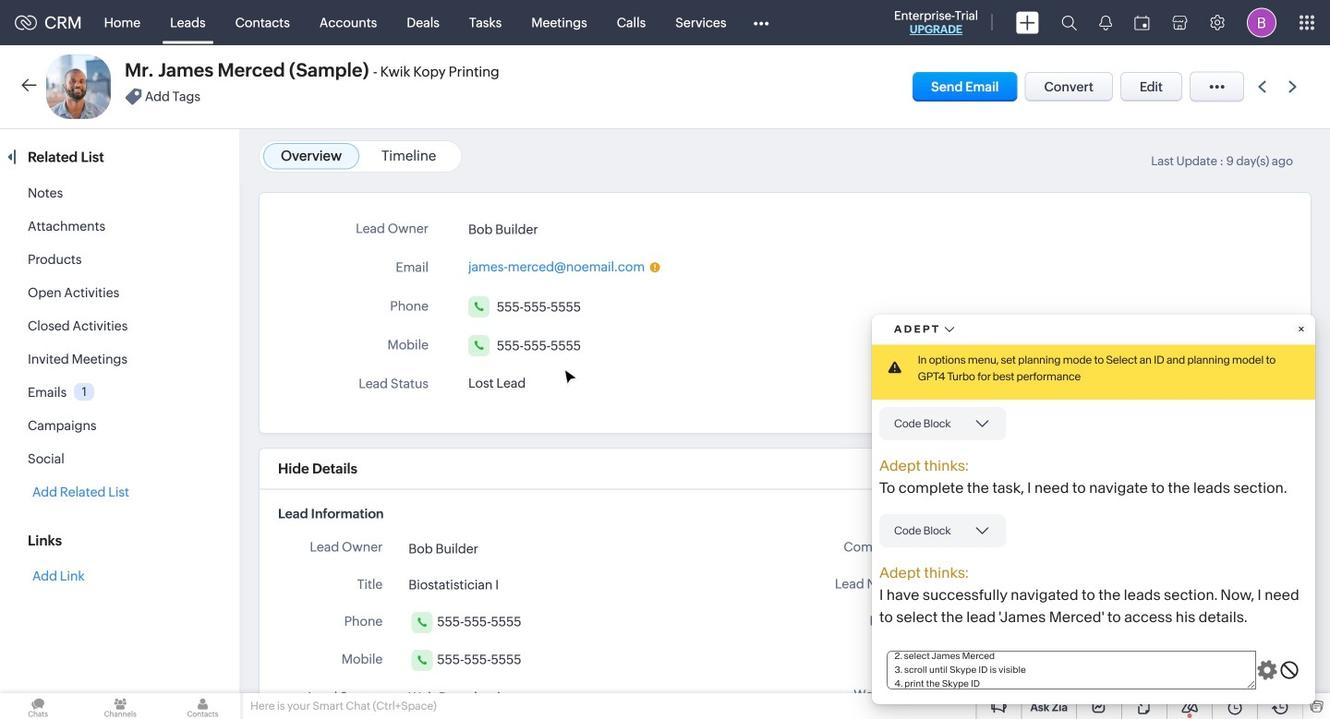 Task type: locate. For each thing, give the bounding box(es) containing it.
next record image
[[1289, 81, 1301, 93]]

calendar image
[[1135, 15, 1150, 30]]

search image
[[1062, 15, 1077, 30]]

signals image
[[1100, 15, 1113, 30]]

create menu image
[[1016, 12, 1040, 34]]

previous record image
[[1259, 81, 1267, 93]]

signals element
[[1089, 0, 1124, 45]]

contacts image
[[165, 694, 241, 720]]



Task type: describe. For each thing, give the bounding box(es) containing it.
search element
[[1051, 0, 1089, 45]]

profile image
[[1247, 8, 1277, 37]]

create menu element
[[1005, 0, 1051, 45]]

logo image
[[15, 15, 37, 30]]

channels image
[[82, 694, 158, 720]]

Other Modules field
[[741, 8, 781, 37]]

chats image
[[0, 694, 76, 720]]

profile element
[[1236, 0, 1288, 45]]



